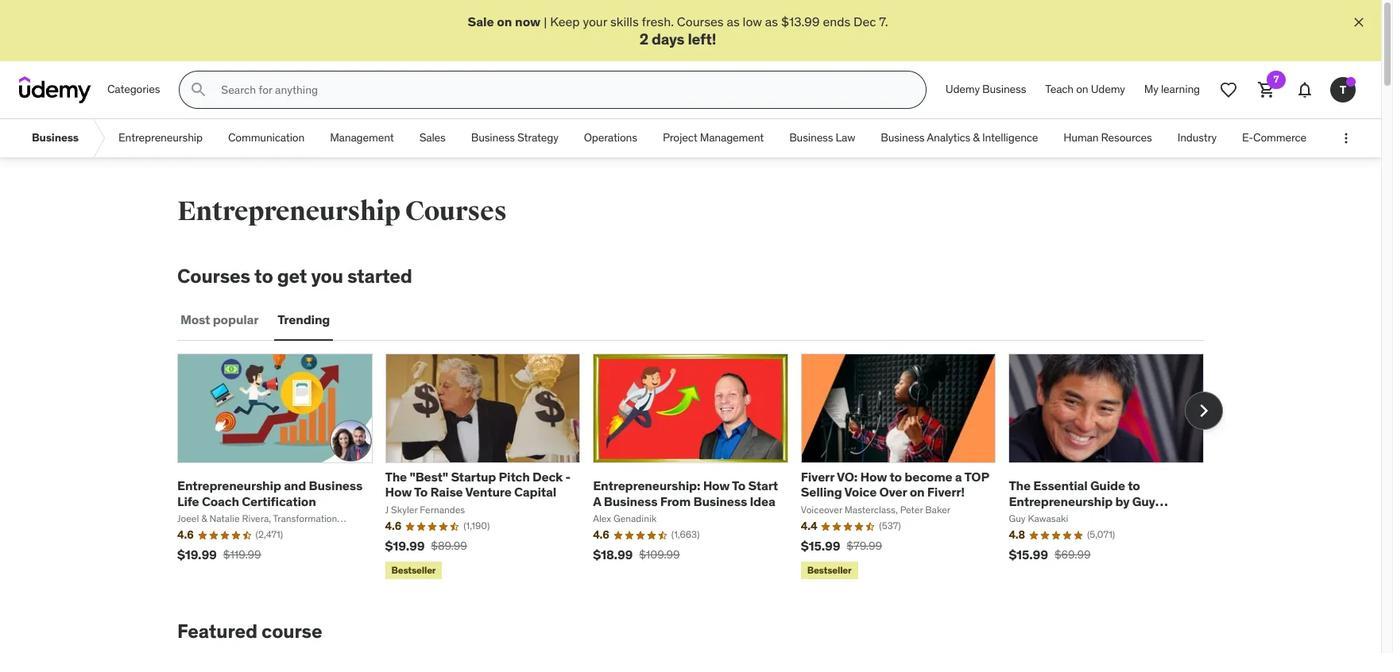 Task type: vqa. For each thing, say whether or not it's contained in the screenshot.
Discounts:
no



Task type: describe. For each thing, give the bounding box(es) containing it.
business analytics & intelligence
[[881, 131, 1038, 145]]

guy
[[1132, 493, 1155, 509]]

the for the essential guide to entrepreneurship by guy kawasaki
[[1009, 478, 1031, 494]]

entrepreneurship and business life coach certification
[[177, 478, 363, 509]]

entrepreneurship inside the essential guide to entrepreneurship by guy kawasaki
[[1009, 493, 1113, 509]]

close image
[[1351, 14, 1367, 30]]

how inside fiverr vo: how to become a top selling voice over on fiverr!
[[860, 469, 887, 485]]

venture
[[465, 484, 511, 500]]

days
[[652, 30, 685, 49]]

deck
[[532, 469, 563, 485]]

2 management from the left
[[700, 131, 764, 145]]

e-commerce
[[1242, 131, 1307, 145]]

notifications image
[[1295, 80, 1314, 99]]

selling
[[801, 484, 842, 500]]

business left idea
[[693, 493, 747, 509]]

business left analytics
[[881, 131, 925, 145]]

7 link
[[1248, 71, 1286, 109]]

trending button
[[274, 301, 333, 339]]

2 udemy from the left
[[1091, 82, 1125, 96]]

learning
[[1161, 82, 1200, 96]]

project
[[663, 131, 697, 145]]

capital
[[514, 484, 556, 500]]

how inside the "best" startup pitch deck - how to raise venture capital
[[385, 484, 412, 500]]

on inside fiverr vo: how to become a top selling voice over on fiverr!
[[910, 484, 925, 500]]

0 horizontal spatial courses
[[177, 264, 250, 289]]

raise
[[430, 484, 463, 500]]

essential
[[1033, 478, 1088, 494]]

resources
[[1101, 131, 1152, 145]]

certification
[[242, 493, 316, 509]]

entrepreneurship for entrepreneurship courses
[[177, 195, 400, 228]]

7.
[[879, 14, 888, 29]]

t
[[1340, 82, 1346, 97]]

to for the essential guide to entrepreneurship by guy kawasaki
[[1128, 478, 1140, 494]]

startup
[[451, 469, 496, 485]]

started
[[347, 264, 412, 289]]

teach on udemy link
[[1036, 71, 1135, 109]]

business strategy
[[471, 131, 558, 145]]

business left law
[[789, 131, 833, 145]]

trending
[[278, 312, 330, 328]]

strategy
[[517, 131, 558, 145]]

become
[[905, 469, 952, 485]]

submit search image
[[189, 80, 208, 99]]

most popular button
[[177, 301, 262, 339]]

vo:
[[837, 469, 858, 485]]

idea
[[750, 493, 775, 509]]

entrepreneurship:
[[593, 478, 700, 494]]

entrepreneurship for entrepreneurship and business life coach certification
[[177, 478, 281, 494]]

project management link
[[650, 119, 777, 157]]

human resources
[[1064, 131, 1152, 145]]

management link
[[317, 119, 407, 157]]

skills
[[610, 14, 639, 29]]

industry
[[1177, 131, 1217, 145]]

low
[[743, 14, 762, 29]]

0 horizontal spatial to
[[254, 264, 273, 289]]

guide
[[1090, 478, 1125, 494]]

my learning
[[1144, 82, 1200, 96]]

next image
[[1191, 398, 1217, 424]]

voice
[[844, 484, 877, 500]]

entrepreneurship courses
[[177, 195, 507, 228]]

t link
[[1324, 71, 1362, 109]]

$13.99
[[781, 14, 820, 29]]

fiverr vo: how to become a top selling voice over on fiverr!
[[801, 469, 989, 500]]

entrepreneurship and business life coach certification link
[[177, 478, 363, 509]]

wishlist image
[[1219, 80, 1238, 99]]

-
[[565, 469, 571, 485]]

most
[[180, 312, 210, 328]]

more subcategory menu links image
[[1338, 130, 1354, 146]]

2 as from the left
[[765, 14, 778, 29]]

communication
[[228, 131, 304, 145]]

start
[[748, 478, 778, 494]]

to inside the "best" startup pitch deck - how to raise venture capital
[[414, 484, 428, 500]]

featured course
[[177, 619, 322, 644]]

&
[[973, 131, 980, 145]]

Search for anything text field
[[218, 76, 907, 103]]

course
[[262, 619, 322, 644]]

to for fiverr vo: how to become a top selling voice over on fiverr!
[[890, 469, 902, 485]]

my
[[1144, 82, 1158, 96]]

pitch
[[499, 469, 530, 485]]

sale
[[468, 14, 494, 29]]

e-commerce link
[[1229, 119, 1319, 157]]

1 as from the left
[[727, 14, 740, 29]]

7
[[1274, 73, 1279, 85]]

how inside entrepreneurship: how to start a business from business idea
[[703, 478, 730, 494]]

communication link
[[215, 119, 317, 157]]

|
[[544, 14, 547, 29]]



Task type: locate. For each thing, give the bounding box(es) containing it.
1 horizontal spatial as
[[765, 14, 778, 29]]

to left start
[[732, 478, 746, 494]]

how right from
[[703, 478, 730, 494]]

the left "best"
[[385, 469, 407, 485]]

top
[[964, 469, 989, 485]]

1 horizontal spatial management
[[700, 131, 764, 145]]

carousel element
[[177, 354, 1223, 583]]

courses to get you started
[[177, 264, 412, 289]]

courses down sales 'link'
[[405, 195, 507, 228]]

courses inside sale on now | keep your skills fresh. courses as low as $13.99 ends dec 7. 2 days left!
[[677, 14, 724, 29]]

human
[[1064, 131, 1099, 145]]

business up the intelligence on the top of page
[[982, 82, 1026, 96]]

coach
[[202, 493, 239, 509]]

1 horizontal spatial courses
[[405, 195, 507, 228]]

on left now
[[497, 14, 512, 29]]

udemy business
[[946, 82, 1026, 96]]

as
[[727, 14, 740, 29], [765, 14, 778, 29]]

on for teach on udemy
[[1076, 82, 1088, 96]]

to inside the essential guide to entrepreneurship by guy kawasaki
[[1128, 478, 1140, 494]]

2 horizontal spatial on
[[1076, 82, 1088, 96]]

0 vertical spatial courses
[[677, 14, 724, 29]]

how right vo:
[[860, 469, 887, 485]]

left!
[[688, 30, 716, 49]]

1 management from the left
[[330, 131, 394, 145]]

project management
[[663, 131, 764, 145]]

intelligence
[[982, 131, 1038, 145]]

and
[[284, 478, 306, 494]]

1 horizontal spatial the
[[1009, 478, 1031, 494]]

on right the over
[[910, 484, 925, 500]]

popular
[[213, 312, 259, 328]]

to left get
[[254, 264, 273, 289]]

business analytics & intelligence link
[[868, 119, 1051, 157]]

categories
[[107, 82, 160, 96]]

2 horizontal spatial courses
[[677, 14, 724, 29]]

most popular
[[180, 312, 259, 328]]

featured
[[177, 619, 257, 644]]

to left become
[[890, 469, 902, 485]]

entrepreneurship link
[[106, 119, 215, 157]]

0 horizontal spatial on
[[497, 14, 512, 29]]

fiverr
[[801, 469, 834, 485]]

industry link
[[1165, 119, 1229, 157]]

1 udemy from the left
[[946, 82, 980, 96]]

the inside the essential guide to entrepreneurship by guy kawasaki
[[1009, 478, 1031, 494]]

entrepreneurship
[[118, 131, 203, 145], [177, 195, 400, 228], [177, 478, 281, 494], [1009, 493, 1113, 509]]

sales link
[[407, 119, 458, 157]]

shopping cart with 7 items image
[[1257, 80, 1276, 99]]

0 horizontal spatial how
[[385, 484, 412, 500]]

management
[[330, 131, 394, 145], [700, 131, 764, 145]]

business law link
[[777, 119, 868, 157]]

dec
[[854, 14, 876, 29]]

get
[[277, 264, 307, 289]]

e-
[[1242, 131, 1253, 145]]

a
[[955, 469, 962, 485]]

management right project
[[700, 131, 764, 145]]

to right guide
[[1128, 478, 1140, 494]]

the inside the "best" startup pitch deck - how to raise venture capital
[[385, 469, 407, 485]]

entrepreneurship: how to start a business from business idea
[[593, 478, 778, 509]]

2 vertical spatial on
[[910, 484, 925, 500]]

entrepreneurship for entrepreneurship
[[118, 131, 203, 145]]

a
[[593, 493, 601, 509]]

entrepreneurship inside entrepreneurship link
[[118, 131, 203, 145]]

operations
[[584, 131, 637, 145]]

as left low on the right of page
[[727, 14, 740, 29]]

now
[[515, 14, 541, 29]]

the essential guide to entrepreneurship by guy kawasaki
[[1009, 478, 1155, 524]]

courses up left!
[[677, 14, 724, 29]]

1 horizontal spatial how
[[703, 478, 730, 494]]

1 horizontal spatial on
[[910, 484, 925, 500]]

0 horizontal spatial management
[[330, 131, 394, 145]]

udemy left my
[[1091, 82, 1125, 96]]

1 vertical spatial courses
[[405, 195, 507, 228]]

2 vertical spatial courses
[[177, 264, 250, 289]]

0 horizontal spatial as
[[727, 14, 740, 29]]

courses up most popular
[[177, 264, 250, 289]]

0 horizontal spatial the
[[385, 469, 407, 485]]

courses
[[677, 14, 724, 29], [405, 195, 507, 228], [177, 264, 250, 289]]

0 horizontal spatial to
[[414, 484, 428, 500]]

on for sale on now | keep your skills fresh. courses as low as $13.99 ends dec 7. 2 days left!
[[497, 14, 512, 29]]

business
[[982, 82, 1026, 96], [32, 131, 79, 145], [471, 131, 515, 145], [789, 131, 833, 145], [881, 131, 925, 145], [309, 478, 363, 494], [604, 493, 657, 509], [693, 493, 747, 509]]

operations link
[[571, 119, 650, 157]]

over
[[879, 484, 907, 500]]

business left strategy
[[471, 131, 515, 145]]

kawasaki
[[1009, 508, 1066, 524]]

to
[[254, 264, 273, 289], [890, 469, 902, 485], [1128, 478, 1140, 494]]

1 vertical spatial on
[[1076, 82, 1088, 96]]

keep
[[550, 14, 580, 29]]

business law
[[789, 131, 855, 145]]

1 horizontal spatial to
[[732, 478, 746, 494]]

teach
[[1045, 82, 1074, 96]]

as right low on the right of page
[[765, 14, 778, 29]]

by
[[1115, 493, 1130, 509]]

2 horizontal spatial to
[[1128, 478, 1140, 494]]

0 horizontal spatial udemy
[[946, 82, 980, 96]]

management left sales
[[330, 131, 394, 145]]

2
[[640, 30, 648, 49]]

the essential guide to entrepreneurship by guy kawasaki link
[[1009, 478, 1168, 524]]

business strategy link
[[458, 119, 571, 157]]

arrow pointing to subcategory menu links image
[[91, 119, 106, 157]]

entrepreneurship inside entrepreneurship and business life coach certification
[[177, 478, 281, 494]]

teach on udemy
[[1045, 82, 1125, 96]]

udemy up business analytics & intelligence
[[946, 82, 980, 96]]

analytics
[[927, 131, 970, 145]]

categories button
[[98, 71, 170, 109]]

udemy business link
[[936, 71, 1036, 109]]

fiverr!
[[927, 484, 965, 500]]

entrepreneurship: how to start a business from business idea link
[[593, 478, 778, 509]]

the for the "best" startup pitch deck - how to raise venture capital
[[385, 469, 407, 485]]

sale on now | keep your skills fresh. courses as low as $13.99 ends dec 7. 2 days left!
[[468, 14, 888, 49]]

you have alerts image
[[1346, 77, 1356, 87]]

human resources link
[[1051, 119, 1165, 157]]

to inside fiverr vo: how to become a top selling voice over on fiverr!
[[890, 469, 902, 485]]

udemy image
[[19, 76, 91, 103]]

udemy
[[946, 82, 980, 96], [1091, 82, 1125, 96]]

business link
[[19, 119, 91, 157]]

fiverr vo: how to become a top selling voice over on fiverr! link
[[801, 469, 989, 500]]

business left arrow pointing to subcategory menu links image
[[32, 131, 79, 145]]

the "best" startup pitch deck - how to raise venture capital link
[[385, 469, 571, 500]]

on
[[497, 14, 512, 29], [1076, 82, 1088, 96], [910, 484, 925, 500]]

1 horizontal spatial udemy
[[1091, 82, 1125, 96]]

business right and
[[309, 478, 363, 494]]

0 vertical spatial on
[[497, 14, 512, 29]]

fresh.
[[642, 14, 674, 29]]

sales
[[419, 131, 446, 145]]

commerce
[[1253, 131, 1307, 145]]

the
[[385, 469, 407, 485], [1009, 478, 1031, 494]]

the "best" startup pitch deck - how to raise venture capital
[[385, 469, 571, 500]]

how left raise
[[385, 484, 412, 500]]

to left raise
[[414, 484, 428, 500]]

your
[[583, 14, 607, 29]]

you
[[311, 264, 343, 289]]

on inside sale on now | keep your skills fresh. courses as low as $13.99 ends dec 7. 2 days left!
[[497, 14, 512, 29]]

business right a
[[604, 493, 657, 509]]

from
[[660, 493, 691, 509]]

"best"
[[410, 469, 448, 485]]

life
[[177, 493, 199, 509]]

the up kawasaki
[[1009, 478, 1031, 494]]

ends
[[823, 14, 851, 29]]

2 horizontal spatial how
[[860, 469, 887, 485]]

to inside entrepreneurship: how to start a business from business idea
[[732, 478, 746, 494]]

business inside entrepreneurship and business life coach certification
[[309, 478, 363, 494]]

law
[[836, 131, 855, 145]]

1 horizontal spatial to
[[890, 469, 902, 485]]

on right teach
[[1076, 82, 1088, 96]]



